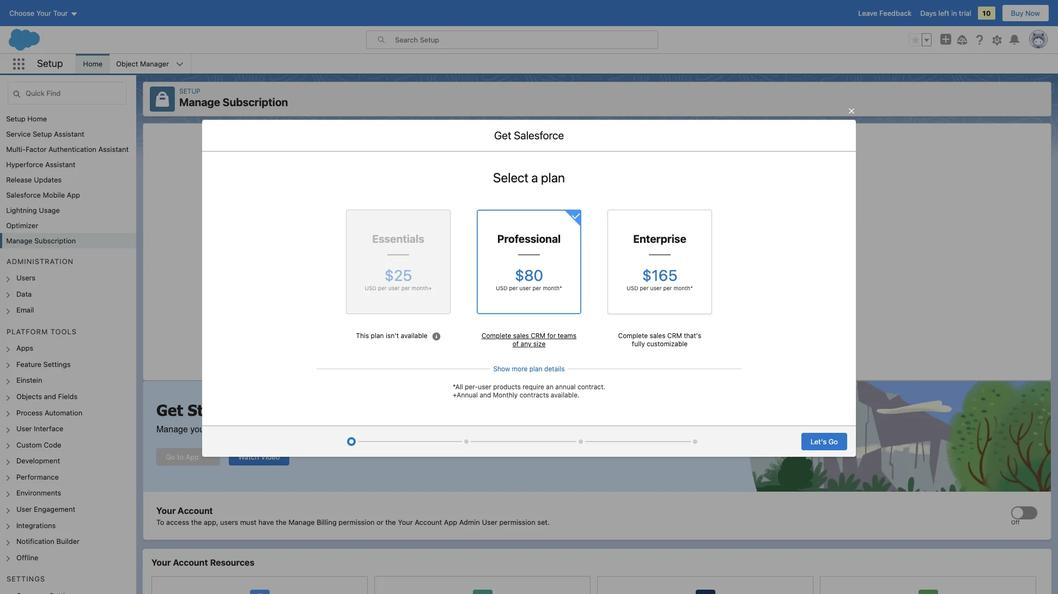 Task type: describe. For each thing, give the bounding box(es) containing it.
80
[[525, 267, 543, 285]]

information
[[683, 311, 720, 319]]

*all per-user products require an annual contract. +annual and monthly contracts available.
[[453, 383, 606, 400]]

salesforce inside setup tree tree
[[6, 191, 41, 200]]

setup link
[[179, 87, 201, 95]]

2 permission from the left
[[500, 518, 536, 527]]

app inside setup tree tree
[[67, 191, 80, 200]]

available
[[401, 332, 428, 340]]

settings
[[7, 575, 45, 584]]

your down to
[[152, 558, 171, 568]]

now for subscribe now
[[608, 337, 622, 346]]

user for 80
[[520, 285, 531, 292]]

service
[[6, 130, 31, 138]]

setup home link
[[6, 114, 47, 123]]

0 horizontal spatial with
[[249, 401, 283, 420]]

go
[[829, 438, 838, 446]]

licenses, inside "get started with the your account app manage your licenses, renewals, contracts, and more with the your account app."
[[210, 425, 244, 434]]

watch video button
[[229, 449, 289, 466]]

and for +annual
[[480, 391, 491, 400]]

usd for 25
[[365, 285, 377, 292]]

crm for 165
[[668, 332, 682, 340]]

details
[[545, 365, 565, 373]]

lightning usage
[[6, 206, 60, 215]]

your account resources
[[152, 558, 255, 568]]

0 vertical spatial assistant
[[54, 130, 84, 138]]

hyperforce
[[6, 160, 43, 169]]

more inside "get started with the your account app manage your licenses, renewals, contracts, and more with the your account app."
[[343, 425, 363, 434]]

enterprise
[[634, 233, 687, 245]]

products,
[[582, 311, 614, 319]]

2 per from the left
[[402, 285, 410, 292]]

setup tree tree
[[0, 111, 136, 595]]

$ 165 usd per user per month*
[[627, 267, 693, 292]]

administration
[[7, 257, 74, 266]]

buy
[[1011, 9, 1024, 17]]

any
[[521, 340, 532, 348]]

release updates link
[[6, 176, 62, 184]]

let's
[[811, 438, 827, 446]]

lightning usage link
[[6, 206, 60, 215]]

app,
[[204, 518, 218, 527]]

platform
[[7, 328, 48, 336]]

app.
[[451, 425, 468, 434]]

teams
[[558, 332, 577, 340]]

1 horizontal spatial licenses,
[[616, 311, 645, 319]]

and for licenses,
[[647, 311, 659, 319]]

manager
[[140, 59, 169, 68]]

contracts,
[[286, 425, 324, 434]]

admin
[[459, 518, 480, 527]]

app inside "get started with the your account app manage your licenses, renewals, contracts, and more with the your account app."
[[424, 401, 454, 420]]

complete for 80
[[482, 332, 512, 340]]

app inside your account to access the app, users must have the manage billing permission or the your account app admin user permission set.
[[444, 518, 457, 527]]

app navigation
[[13, 54, 37, 74]]

setup home
[[6, 114, 47, 123]]

leave
[[859, 9, 878, 17]]

or
[[377, 518, 384, 527]]

25
[[394, 267, 412, 285]]

object manager link
[[110, 54, 176, 74]]

haven't
[[557, 286, 589, 298]]

release updates
[[6, 176, 62, 184]]

your right or
[[398, 518, 413, 527]]

release
[[6, 176, 32, 184]]

subscription inside setup manage subscription
[[223, 96, 288, 108]]

manage inside "get started with the your account app manage your licenses, renewals, contracts, and more with the your account app."
[[156, 425, 188, 434]]

month* for 80
[[543, 285, 562, 292]]

1 permission from the left
[[339, 518, 375, 527]]

tools
[[51, 328, 77, 336]]

text default image for 165
[[703, 212, 711, 221]]

subscribe
[[573, 337, 606, 346]]

resources
[[210, 558, 255, 568]]

get for started
[[156, 401, 183, 420]]

$ 25 usd per user per month+
[[365, 267, 432, 292]]

Quick Find search field
[[8, 82, 126, 105]]

isn't
[[386, 332, 399, 340]]

when you subscribe, you can manage your products, licenses, and billing information right here.
[[439, 311, 756, 319]]

platform tools
[[7, 328, 77, 336]]

sales for 165
[[650, 332, 666, 340]]

6 per from the left
[[664, 285, 672, 292]]

factor
[[26, 145, 47, 154]]

object manager
[[116, 59, 169, 68]]

manage
[[538, 311, 564, 319]]

annual
[[556, 383, 576, 391]]

and inside "get started with the your account app manage your licenses, renewals, contracts, and more with the your account app."
[[326, 425, 341, 434]]

a
[[532, 170, 538, 185]]

professional
[[498, 233, 561, 245]]

0 vertical spatial salesforce
[[514, 129, 564, 142]]

subscribe,
[[474, 311, 508, 319]]

3 per from the left
[[509, 285, 518, 292]]

user for 165
[[651, 285, 662, 292]]

10
[[983, 9, 991, 17]]

days
[[921, 9, 937, 17]]

user
[[482, 518, 498, 527]]

your up to
[[156, 507, 176, 516]]

multi-
[[6, 145, 26, 154]]

select a plan
[[493, 170, 565, 185]]

month* for 165
[[674, 285, 693, 292]]

month+
[[412, 285, 432, 292]]

must
[[240, 518, 257, 527]]

size
[[534, 340, 546, 348]]

require
[[523, 383, 545, 391]]

monthly
[[493, 391, 518, 400]]

2 you from the left
[[510, 311, 522, 319]]

1 per from the left
[[378, 285, 387, 292]]

show more plan details button
[[491, 361, 568, 378]]

customizable
[[647, 340, 688, 348]]

1 vertical spatial plan
[[371, 332, 384, 340]]

watch video
[[238, 453, 280, 462]]

get started with the your account app manage your licenses, renewals, contracts, and more with the your account app.
[[156, 401, 468, 434]]

per-
[[465, 383, 478, 391]]

let's go button
[[802, 433, 848, 451]]

off
[[1012, 519, 1020, 526]]

manage inside setup manage subscription
[[179, 96, 220, 108]]

plan for select a plan
[[541, 170, 565, 185]]

an
[[546, 383, 554, 391]]

renewals,
[[246, 425, 283, 434]]



Task type: vqa. For each thing, say whether or not it's contained in the screenshot.
bottom and
yes



Task type: locate. For each thing, give the bounding box(es) containing it.
yet
[[643, 286, 656, 298]]

user down 80
[[520, 285, 531, 292]]

1 horizontal spatial and
[[480, 391, 491, 400]]

0 horizontal spatial salesforce
[[6, 191, 41, 200]]

1 horizontal spatial month*
[[674, 285, 693, 292]]

sales right fully
[[650, 332, 666, 340]]

left
[[939, 9, 950, 17]]

0 vertical spatial your
[[566, 311, 580, 319]]

you
[[538, 286, 555, 298]]

0 vertical spatial now
[[1026, 9, 1041, 17]]

salesforce
[[514, 129, 564, 142], [6, 191, 41, 200]]

0 vertical spatial app
[[67, 191, 80, 200]]

show more plan details
[[494, 365, 565, 373]]

1 $ from the left
[[385, 267, 394, 285]]

1 vertical spatial app
[[424, 401, 454, 420]]

2 vertical spatial plan
[[530, 365, 543, 373]]

your up contracts,
[[317, 401, 353, 420]]

and
[[647, 311, 659, 319], [480, 391, 491, 400], [326, 425, 341, 434]]

$ inside $ 165 usd per user per month*
[[643, 267, 652, 285]]

assistant right authentication
[[98, 145, 129, 154]]

more right show
[[512, 365, 528, 373]]

group
[[909, 33, 932, 46]]

manage left billing
[[289, 518, 315, 527]]

salesforce mobile app
[[6, 191, 80, 200]]

users
[[220, 518, 238, 527]]

days left in trial
[[921, 9, 972, 17]]

get left started
[[156, 401, 183, 420]]

user down 25
[[388, 285, 400, 292]]

leave feedback
[[859, 9, 912, 17]]

3 $ from the left
[[643, 267, 652, 285]]

0 vertical spatial home
[[83, 59, 103, 68]]

more inside button
[[512, 365, 528, 373]]

$
[[385, 267, 394, 285], [515, 267, 525, 285], [643, 267, 652, 285]]

0 horizontal spatial licenses,
[[210, 425, 244, 434]]

set.
[[538, 518, 550, 527]]

assistant down the multi-factor authentication assistant link on the top left of page
[[45, 160, 76, 169]]

0 vertical spatial with
[[249, 401, 283, 420]]

you right 'when'
[[460, 311, 472, 319]]

1 sales from the left
[[513, 332, 529, 340]]

1 vertical spatial now
[[608, 337, 622, 346]]

started
[[188, 401, 244, 420]]

0 horizontal spatial and
[[326, 425, 341, 434]]

usd left yet
[[627, 285, 639, 292]]

get for salesforce
[[494, 129, 512, 142]]

complete sales crm that's fully customizable
[[618, 332, 702, 348]]

2 $ from the left
[[515, 267, 525, 285]]

0 horizontal spatial your
[[190, 425, 207, 434]]

multi-factor authentication assistant
[[6, 145, 129, 154]]

that's
[[684, 332, 702, 340]]

licenses, down started
[[210, 425, 244, 434]]

app right mobile
[[67, 191, 80, 200]]

usd for 165
[[627, 285, 639, 292]]

crm inside complete sales crm that's fully customizable
[[668, 332, 682, 340]]

0 horizontal spatial get
[[156, 401, 183, 420]]

setup inside setup manage subscription
[[179, 87, 201, 95]]

user inside *all per-user products require an annual contract. +annual and monthly contracts available.
[[478, 383, 492, 391]]

plan right a
[[541, 170, 565, 185]]

now for buy now
[[1026, 9, 1041, 17]]

now left fully
[[608, 337, 622, 346]]

1 vertical spatial more
[[343, 425, 363, 434]]

subscription
[[223, 96, 288, 108], [34, 237, 76, 245]]

$ inside $ 80 usd per user per month*
[[515, 267, 525, 285]]

$ for 165
[[643, 267, 652, 285]]

2 month* from the left
[[674, 285, 693, 292]]

0 horizontal spatial home
[[27, 114, 47, 123]]

0 horizontal spatial permission
[[339, 518, 375, 527]]

contracts
[[520, 391, 549, 400]]

1 horizontal spatial complete
[[618, 332, 648, 340]]

1 horizontal spatial permission
[[500, 518, 536, 527]]

with
[[249, 401, 283, 420], [365, 425, 381, 434]]

1 horizontal spatial crm
[[668, 332, 682, 340]]

1 vertical spatial get
[[156, 401, 183, 420]]

account
[[358, 401, 420, 420], [417, 425, 449, 434], [178, 507, 213, 516], [415, 518, 442, 527], [173, 558, 208, 568]]

complete sales crm for teams of any size
[[482, 332, 577, 348]]

user inside $ 165 usd per user per month*
[[651, 285, 662, 292]]

1 vertical spatial subscription
[[34, 237, 76, 245]]

usage
[[39, 206, 60, 215]]

user inside $ 80 usd per user per month*
[[520, 285, 531, 292]]

sales left 'size'
[[513, 332, 529, 340]]

$ down essentials
[[385, 267, 394, 285]]

crm for 80
[[531, 332, 546, 340]]

permission left or
[[339, 518, 375, 527]]

month* inside $ 165 usd per user per month*
[[674, 285, 693, 292]]

complete
[[482, 332, 512, 340], [618, 332, 648, 340]]

in
[[952, 9, 958, 17]]

products
[[493, 383, 521, 391]]

setup for setup manage subscription
[[179, 87, 201, 95]]

1 vertical spatial salesforce
[[6, 191, 41, 200]]

0 vertical spatial licenses,
[[616, 311, 645, 319]]

$ for 25
[[385, 267, 394, 285]]

usd up subscribe, at bottom left
[[496, 285, 508, 292]]

manage subscription tree item
[[0, 233, 136, 249]]

home inside setup tree tree
[[27, 114, 47, 123]]

crm left for
[[531, 332, 546, 340]]

per
[[378, 285, 387, 292], [402, 285, 410, 292], [509, 285, 518, 292], [533, 285, 542, 292], [640, 285, 649, 292], [664, 285, 672, 292]]

here.
[[739, 311, 756, 319]]

5 per from the left
[[640, 285, 649, 292]]

and inside *all per-user products require an annual contract. +annual and monthly contracts available.
[[480, 391, 491, 400]]

1 horizontal spatial get
[[494, 129, 512, 142]]

subscribe now button
[[563, 333, 632, 350]]

mobile
[[43, 191, 65, 200]]

manage down the optimizer link
[[6, 237, 32, 245]]

user right +annual
[[478, 383, 492, 391]]

user for 25
[[388, 285, 400, 292]]

1 vertical spatial with
[[365, 425, 381, 434]]

home left object
[[83, 59, 103, 68]]

the
[[288, 401, 313, 420], [383, 425, 395, 434], [191, 518, 202, 527], [276, 518, 287, 527], [385, 518, 396, 527]]

of
[[513, 340, 519, 348]]

salesforce mobile app link
[[6, 191, 80, 200]]

0 vertical spatial more
[[512, 365, 528, 373]]

complete inside complete sales crm for teams of any size
[[482, 332, 512, 340]]

get salesforce
[[494, 129, 564, 142]]

month* down 165
[[674, 285, 693, 292]]

user down 165
[[651, 285, 662, 292]]

this
[[356, 332, 369, 340]]

to
[[156, 518, 164, 527]]

1 horizontal spatial usd
[[496, 285, 508, 292]]

your left "app." at bottom left
[[398, 425, 415, 434]]

plan
[[541, 170, 565, 185], [371, 332, 384, 340], [530, 365, 543, 373]]

0 horizontal spatial $
[[385, 267, 394, 285]]

1 horizontal spatial sales
[[650, 332, 666, 340]]

your account to access the app, users must have the manage billing permission or the your account app admin user permission set.
[[156, 507, 550, 527]]

show
[[494, 365, 510, 373]]

access
[[166, 518, 189, 527]]

$ up yet
[[643, 267, 652, 285]]

3 usd from the left
[[627, 285, 639, 292]]

crm left that's
[[668, 332, 682, 340]]

video
[[261, 453, 280, 462]]

sales inside complete sales crm for teams of any size
[[513, 332, 529, 340]]

1 horizontal spatial $
[[515, 267, 525, 285]]

usd inside $ 25 usd per user per month+
[[365, 285, 377, 292]]

your up teams on the right bottom of page
[[566, 311, 580, 319]]

get inside "get started with the your account app manage your licenses, renewals, contracts, and more with the your account app."
[[156, 401, 183, 420]]

you haven't subscribed yet
[[538, 286, 656, 298]]

0 horizontal spatial sales
[[513, 332, 529, 340]]

$ inside $ 25 usd per user per month+
[[385, 267, 394, 285]]

plan for show more plan details
[[530, 365, 543, 373]]

app up "app." at bottom left
[[424, 401, 454, 420]]

1 vertical spatial assistant
[[98, 145, 129, 154]]

sales for 80
[[513, 332, 529, 340]]

user inside $ 25 usd per user per month+
[[388, 285, 400, 292]]

+annual
[[453, 391, 478, 400]]

1 horizontal spatial salesforce
[[514, 129, 564, 142]]

2 horizontal spatial $
[[643, 267, 652, 285]]

1 horizontal spatial subscription
[[223, 96, 288, 108]]

manage inside your account to access the app, users must have the manage billing permission or the your account app admin user permission set.
[[289, 518, 315, 527]]

more
[[512, 365, 528, 373], [343, 425, 363, 434]]

1 usd from the left
[[365, 285, 377, 292]]

get up select
[[494, 129, 512, 142]]

available.
[[551, 391, 580, 400]]

2 complete from the left
[[618, 332, 648, 340]]

and right per-
[[480, 391, 491, 400]]

manage
[[179, 96, 220, 108], [6, 237, 32, 245], [156, 425, 188, 434], [289, 518, 315, 527]]

0 horizontal spatial you
[[460, 311, 472, 319]]

2 vertical spatial assistant
[[45, 160, 76, 169]]

2 vertical spatial and
[[326, 425, 341, 434]]

$ 80 usd per user per month*
[[496, 267, 562, 292]]

updates
[[34, 176, 62, 184]]

billing
[[661, 311, 681, 319]]

usd for 80
[[496, 285, 508, 292]]

0 horizontal spatial complete
[[482, 332, 512, 340]]

sales
[[513, 332, 529, 340], [650, 332, 666, 340]]

1 crm from the left
[[531, 332, 546, 340]]

subscription inside 'tree item'
[[34, 237, 76, 245]]

1 horizontal spatial now
[[1026, 9, 1041, 17]]

object
[[116, 59, 138, 68]]

plan right this
[[371, 332, 384, 340]]

right
[[722, 311, 737, 319]]

1 vertical spatial and
[[480, 391, 491, 400]]

and left billing
[[647, 311, 659, 319]]

complete for 165
[[618, 332, 648, 340]]

sales inside complete sales crm that's fully customizable
[[650, 332, 666, 340]]

0 horizontal spatial month*
[[543, 285, 562, 292]]

setup
[[37, 58, 63, 69], [179, 87, 201, 95], [6, 114, 25, 123], [33, 130, 52, 138]]

leave feedback link
[[859, 9, 912, 17]]

essentials
[[372, 233, 425, 245]]

subscribed
[[592, 286, 640, 298]]

permission left the set.
[[500, 518, 536, 527]]

4 per from the left
[[533, 285, 542, 292]]

$ for 80
[[515, 267, 525, 285]]

2 horizontal spatial usd
[[627, 285, 639, 292]]

your
[[317, 401, 353, 420], [398, 425, 415, 434], [156, 507, 176, 516], [398, 518, 413, 527], [152, 558, 171, 568]]

salesforce up a
[[514, 129, 564, 142]]

1 vertical spatial home
[[27, 114, 47, 123]]

setup manage subscription
[[179, 87, 288, 108]]

0 vertical spatial and
[[647, 311, 659, 319]]

month* inside $ 80 usd per user per month*
[[543, 285, 562, 292]]

usd up this
[[365, 285, 377, 292]]

1 horizontal spatial home
[[83, 59, 103, 68]]

subscribe now
[[573, 337, 622, 346]]

home link
[[77, 54, 109, 74]]

1 month* from the left
[[543, 285, 562, 292]]

crm inside complete sales crm for teams of any size
[[531, 332, 546, 340]]

2 usd from the left
[[496, 285, 508, 292]]

text default image for 80
[[572, 212, 581, 221]]

1 you from the left
[[460, 311, 472, 319]]

manage down started
[[156, 425, 188, 434]]

your
[[566, 311, 580, 319], [190, 425, 207, 434]]

manage subscription
[[6, 237, 76, 245]]

1 horizontal spatial more
[[512, 365, 528, 373]]

0 horizontal spatial usd
[[365, 285, 377, 292]]

trial
[[959, 9, 972, 17]]

you left the can on the bottom of the page
[[510, 311, 522, 319]]

setup for setup home
[[6, 114, 25, 123]]

fully
[[632, 340, 645, 348]]

2 vertical spatial app
[[444, 518, 457, 527]]

1 vertical spatial your
[[190, 425, 207, 434]]

now right the buy
[[1026, 9, 1041, 17]]

manage down setup link
[[179, 96, 220, 108]]

list
[[152, 577, 1043, 595]]

licenses,
[[616, 311, 645, 319], [210, 425, 244, 434]]

usd inside $ 80 usd per user per month*
[[496, 285, 508, 292]]

month* down 80
[[543, 285, 562, 292]]

assistant up the multi-factor authentication assistant link on the top left of page
[[54, 130, 84, 138]]

165
[[652, 267, 678, 285]]

your inside "get started with the your account app manage your licenses, renewals, contracts, and more with the your account app."
[[190, 425, 207, 434]]

more right contracts,
[[343, 425, 363, 434]]

manage inside 'tree item'
[[6, 237, 32, 245]]

service setup assistant link
[[6, 130, 84, 138]]

1 complete from the left
[[482, 332, 512, 340]]

assistant
[[54, 130, 84, 138], [98, 145, 129, 154], [45, 160, 76, 169]]

plan up require
[[530, 365, 543, 373]]

0 vertical spatial get
[[494, 129, 512, 142]]

home
[[83, 59, 103, 68], [27, 114, 47, 123]]

lightning
[[6, 206, 37, 215]]

your down started
[[190, 425, 207, 434]]

0 horizontal spatial crm
[[531, 332, 546, 340]]

licenses, down subscribed
[[616, 311, 645, 319]]

0 vertical spatial plan
[[541, 170, 565, 185]]

permission
[[339, 518, 375, 527], [500, 518, 536, 527]]

usd inside $ 165 usd per user per month*
[[627, 285, 639, 292]]

1 vertical spatial licenses,
[[210, 425, 244, 434]]

hyperforce assistant
[[6, 160, 76, 169]]

0 horizontal spatial more
[[343, 425, 363, 434]]

1 horizontal spatial your
[[566, 311, 580, 319]]

home up service setup assistant link
[[27, 114, 47, 123]]

0 horizontal spatial now
[[608, 337, 622, 346]]

you
[[460, 311, 472, 319], [510, 311, 522, 319]]

2 horizontal spatial and
[[647, 311, 659, 319]]

1 horizontal spatial with
[[365, 425, 381, 434]]

optimizer
[[6, 221, 38, 230]]

1 horizontal spatial you
[[510, 311, 522, 319]]

0 horizontal spatial subscription
[[34, 237, 76, 245]]

text default image
[[441, 212, 450, 221], [572, 212, 581, 221], [703, 212, 711, 221], [432, 332, 441, 341]]

$ down professional
[[515, 267, 525, 285]]

authentication
[[49, 145, 96, 154]]

salesforce up 'lightning' on the left top of the page
[[6, 191, 41, 200]]

0 vertical spatial subscription
[[223, 96, 288, 108]]

app left admin
[[444, 518, 457, 527]]

and right contracts,
[[326, 425, 341, 434]]

when
[[439, 311, 458, 319]]

2 sales from the left
[[650, 332, 666, 340]]

plan inside button
[[530, 365, 543, 373]]

hyperforce assistant link
[[6, 160, 76, 169]]

complete inside complete sales crm that's fully customizable
[[618, 332, 648, 340]]

text default image for 25
[[441, 212, 450, 221]]

2 crm from the left
[[668, 332, 682, 340]]

setup for setup
[[37, 58, 63, 69]]

for
[[548, 332, 556, 340]]



